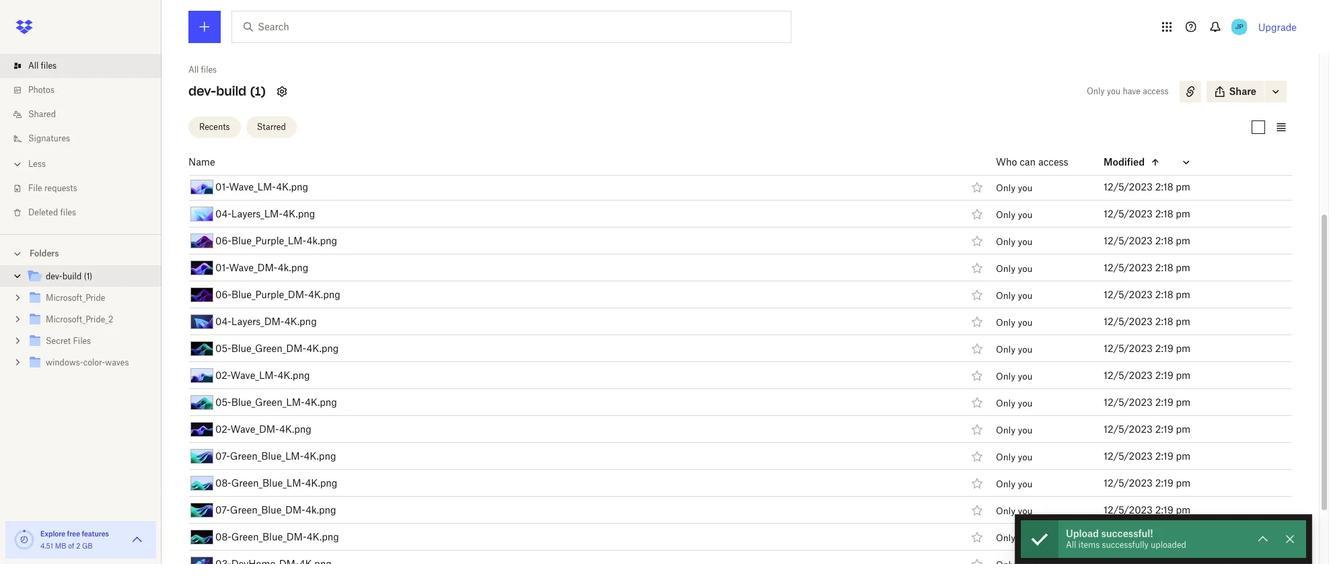 Task type: vqa. For each thing, say whether or not it's contained in the screenshot.
"pm" associated with 02-Wave_DM-4K.png
yes



Task type: describe. For each thing, give the bounding box(es) containing it.
you for 05-blue_green_lm-4k.png
[[1018, 398, 1033, 409]]

only you button for 02-wave_lm-4k.png
[[996, 371, 1033, 382]]

2 horizontal spatial files
[[201, 65, 217, 75]]

files
[[73, 336, 91, 346]]

4k.png for 08-green_blue_lm-4k.png
[[305, 477, 337, 488]]

successful!
[[1102, 528, 1154, 539]]

07-green_blue_dm-4k.png link
[[215, 502, 336, 518]]

04- for layers_lm-
[[215, 208, 231, 219]]

04-layers_dm-4k.png link
[[215, 313, 317, 330]]

1 horizontal spatial files
[[60, 207, 76, 217]]

folders
[[30, 248, 59, 259]]

name 02-wave_lm-4k.png, modified 12/5/2023 2:19 pm, element
[[159, 362, 1293, 389]]

05- for blue_green_dm-
[[215, 342, 231, 354]]

starred button
[[246, 116, 297, 138]]

12/5/2023 for 07-green_blue_dm-4k.png
[[1104, 504, 1153, 515]]

secret files
[[46, 336, 91, 346]]

folders button
[[0, 243, 162, 263]]

02-wave_lm-4k.png
[[215, 369, 310, 381]]

file requests link
[[11, 176, 162, 201]]

only you for 04-layers_lm-4k.png
[[996, 209, 1033, 220]]

only you button for 04-layers_lm-4k.png
[[996, 209, 1033, 220]]

only you button for 07-green_blue_lm-4k.png
[[996, 452, 1033, 462]]

4k.png for 06-blue_purple_dm-4k.png
[[308, 288, 341, 300]]

shared link
[[11, 102, 162, 127]]

05- for blue_green_lm-
[[215, 396, 231, 408]]

4k.png for blue_purple_lm-
[[307, 235, 337, 246]]

only you button for 08-green_blue_lm-4k.png
[[996, 479, 1033, 489]]

upgrade link
[[1259, 21, 1297, 33]]

pm for 02-wave_lm-4k.png
[[1176, 369, 1191, 381]]

only you for 06-blue_purple_lm-4k.png
[[996, 236, 1033, 247]]

05-blue_green_dm-4k.png
[[215, 342, 339, 354]]

only for 05-blue_green_lm-4k.png
[[996, 398, 1016, 409]]

pm for 06-blue_purple_lm-4k.png
[[1176, 235, 1191, 246]]

05-blue_green_lm-4k.png link
[[215, 394, 337, 410]]

pm for 08-green_blue_lm-4k.png
[[1176, 477, 1191, 488]]

4k.png for 07-green_blue_lm-4k.png
[[304, 450, 336, 462]]

pm for 02-wave_dm-4k.png
[[1176, 423, 1191, 435]]

items
[[1079, 540, 1100, 550]]

name 03-devhome_dm-4k.png, modified 12/5/2023 2:19 pm, element
[[159, 551, 1293, 564]]

upload complete image
[[1021, 520, 1059, 558]]

jp button
[[1229, 16, 1251, 38]]

you for 04-layers_lm-4k.png
[[1018, 209, 1033, 220]]

windows-color-waves link
[[27, 354, 151, 372]]

12/5/2023 2:19 pm for 05-blue_green_dm-4k.png
[[1104, 342, 1191, 354]]

recents
[[199, 122, 230, 132]]

07-green_blue_lm-4k.png
[[215, 450, 336, 462]]

06- for blue_purple_dm-
[[215, 288, 232, 300]]

08- for green_blue_dm-
[[215, 531, 231, 542]]

secret files link
[[27, 333, 151, 351]]

name 07-green_blue_lm-4k.png, modified 12/5/2023 2:19 pm, element
[[159, 443, 1293, 470]]

microsoft_pride link
[[27, 289, 151, 308]]

modified button
[[1104, 154, 1179, 170]]

less image
[[11, 158, 24, 171]]

pm for 07-green_blue_lm-4k.png
[[1176, 450, 1191, 462]]

group containing dev-build (1)
[[0, 263, 162, 384]]

waves
[[105, 357, 129, 368]]

/dev-build (1)/05-blue_green_lm-4k.png image
[[191, 395, 213, 410]]

12/5/2023 for 07-green_blue_lm-4k.png
[[1104, 450, 1153, 462]]

/dev-build (1)/06-blue_purple_lm-4k.png image
[[191, 233, 213, 248]]

list containing all files
[[0, 46, 162, 234]]

08-green_blue_lm-4k.png link
[[215, 475, 337, 491]]

08-green_blue_lm-4k.png
[[215, 477, 337, 488]]

folder settings image
[[274, 83, 290, 100]]

2:19 for 08-green_blue_dm-4k.png
[[1156, 531, 1174, 542]]

/dev-build (1)/07-green_blue_dm-4k.png image
[[191, 503, 213, 517]]

upload
[[1066, 528, 1099, 539]]

color-
[[83, 357, 105, 368]]

/dev-build (1)/04-layers_lm-4k.png image
[[191, 206, 213, 221]]

(1) inside dev-build (1) link
[[84, 271, 92, 281]]

only for 04-layers_lm-4k.png
[[996, 209, 1016, 220]]

less
[[28, 159, 46, 169]]

only for 08-green_blue_dm-4k.png
[[996, 532, 1016, 543]]

only you button for 05-blue_green_lm-4k.png
[[996, 398, 1033, 409]]

4k.png for 01-wave_lm-4k.png
[[276, 181, 308, 192]]

12/5/2023 2:18 pm for 01-wave_dm-4k.png
[[1104, 262, 1191, 273]]

you for 02-wave_dm-4k.png
[[1018, 425, 1033, 435]]

photos
[[28, 85, 55, 95]]

name 02-wave_dm-4k.png, modified 12/5/2023 2:19 pm, element
[[159, 416, 1293, 443]]

04-layers_lm-4k.png link
[[215, 206, 315, 222]]

12/5/2023 2:18 pm for 04-layers_dm-4k.png
[[1104, 315, 1191, 327]]

wave_lm- for 02-
[[231, 369, 278, 381]]

gb
[[82, 542, 93, 550]]

only you button for 01-wave_dm-4k.png
[[996, 263, 1033, 274]]

who can access
[[996, 156, 1069, 167]]

12/5/2023 2:19 pm for 08-green_blue_dm-4k.png
[[1104, 531, 1191, 542]]

12/5/2023 2:19 pm for 02-wave_dm-4k.png
[[1104, 423, 1191, 435]]

all inside list item
[[28, 61, 39, 71]]

starred
[[257, 122, 286, 132]]

1 horizontal spatial build
[[216, 83, 246, 99]]

/dev-build (1)/05-blue_green_dm-4k.png image
[[191, 341, 213, 356]]

layers_dm-
[[231, 315, 285, 327]]

add to starred image for 06-blue_purple_lm-4k.png
[[969, 233, 986, 249]]

all files inside list item
[[28, 61, 57, 71]]

wave_dm- for 01-
[[229, 262, 278, 273]]

dev- inside dev-build (1) link
[[46, 271, 62, 281]]

deleted files link
[[11, 201, 162, 225]]

blue_green_dm-
[[231, 342, 307, 354]]

green_blue_dm- for 08-
[[231, 531, 307, 542]]

only you button for 06-blue_purple_lm-4k.png
[[996, 236, 1033, 247]]

12/5/2023 2:18 pm for 04-layers_lm-4k.png
[[1104, 208, 1191, 219]]

explore free features 4.51 mb of 2 gb
[[40, 530, 109, 550]]

/dev-build (1)/07-green_blue_lm-4k.png image
[[191, 449, 213, 464]]

add to starred image for 07-green_blue_dm-4k.png
[[969, 502, 986, 518]]

you for 04-layers_dm-4k.png
[[1018, 317, 1033, 328]]

4k.png for green_blue_dm-
[[306, 504, 336, 515]]

Search in folder "Dropbox" text field
[[258, 20, 763, 34]]

08-green_blue_dm-4k.png
[[215, 531, 339, 542]]

/dev-build (1)/01-wave_lm-4k.png image
[[191, 179, 213, 194]]

5 add to starred image from the top
[[969, 556, 986, 564]]

upload successful! all items successfully uploaded
[[1066, 528, 1187, 550]]

microsoft_pride_2
[[46, 314, 113, 324]]

you for 07-green_blue_dm-4k.png
[[1018, 505, 1033, 516]]

01-wave_lm-4k.png link
[[215, 179, 308, 195]]

05-blue_green_lm-4k.png
[[215, 396, 337, 408]]

12/5/2023 for 06-blue_purple_dm-4k.png
[[1104, 288, 1153, 300]]

all inside "upload successful! all items successfully uploaded"
[[1066, 540, 1077, 550]]

quota usage element
[[13, 529, 35, 551]]

1 horizontal spatial all
[[188, 65, 199, 75]]

deleted
[[28, 207, 58, 217]]

only for 07-green_blue_dm-4k.png
[[996, 505, 1016, 516]]

only you for 01-wave_lm-4k.png
[[996, 182, 1033, 193]]

12/5/2023 for 08-green_blue_lm-4k.png
[[1104, 477, 1153, 488]]

/dev-build (1)/01-wave_dm-4k.png image
[[191, 260, 213, 275]]

only you button for 05-blue_green_dm-4k.png
[[996, 344, 1033, 355]]

dropbox image
[[11, 13, 38, 40]]

name
[[188, 156, 215, 167]]

name button
[[188, 154, 963, 170]]

12/5/2023 for 08-green_blue_dm-4k.png
[[1104, 531, 1153, 542]]

microsoft_pride
[[46, 293, 105, 303]]

pm for 01-wave_dm-4k.png
[[1176, 262, 1191, 273]]

name 05-blue_green_dm-4k.png, modified 12/5/2023 2:19 pm, element
[[159, 335, 1293, 362]]

name 07-green_blue_dm-4k.png, modified 12/5/2023 2:19 pm, element
[[159, 497, 1293, 524]]

only for 06-blue_purple_lm-4k.png
[[996, 236, 1016, 247]]

only you have access
[[1087, 86, 1169, 96]]

0 horizontal spatial all files link
[[11, 54, 162, 78]]

uploaded
[[1151, 540, 1187, 550]]

pm for 04-layers_lm-4k.png
[[1176, 208, 1191, 219]]

12/5/2023 2:19 pm for 02-wave_lm-4k.png
[[1104, 369, 1191, 381]]

only you for 06-blue_purple_dm-4k.png
[[996, 290, 1033, 301]]

only you button for 04-layers_dm-4k.png
[[996, 317, 1033, 328]]

name 04-layers_dm-4k.png, modified 12/5/2023 2:18 pm, element
[[159, 308, 1293, 335]]

01-wave_dm-4k.png
[[215, 262, 309, 273]]

06-blue_purple_dm-4k.png link
[[215, 286, 341, 303]]

add to starred image for 04-layers_dm-4k.png
[[969, 313, 986, 330]]

02-wave_dm-4k.png link
[[215, 421, 312, 437]]

01- for wave_lm-
[[215, 181, 229, 192]]

pm for 07-green_blue_dm-4k.png
[[1176, 504, 1191, 515]]

12/5/2023 2:18 pm for 06-blue_purple_dm-4k.png
[[1104, 288, 1191, 300]]

windows-
[[46, 357, 83, 368]]

add to starred image for 05-blue_green_lm-4k.png
[[969, 394, 986, 410]]

explore
[[40, 530, 65, 538]]

0 vertical spatial (1)
[[250, 83, 266, 99]]



Task type: locate. For each thing, give the bounding box(es) containing it.
1 vertical spatial dev-build (1)
[[46, 271, 92, 281]]

06- right /dev-build (1)/06-blue_purple_lm-4k.png icon
[[215, 235, 232, 246]]

1 vertical spatial (1)
[[84, 271, 92, 281]]

5 2:19 from the top
[[1156, 450, 1174, 462]]

only for 01-wave_dm-4k.png
[[996, 263, 1016, 274]]

only you inside the "name 07-green_blue_dm-4k.png, modified 12/5/2023 2:19 pm," element
[[996, 505, 1033, 516]]

12/5/2023 2:19 pm inside name 08-green_blue_dm-4k.png, modified 12/5/2023 2:19 pm, element
[[1104, 531, 1191, 542]]

8 only you button from the top
[[996, 371, 1033, 382]]

07- right /dev-build (1)/07-green_blue_dm-4k.png icon
[[215, 504, 230, 515]]

add to starred image for 08-green_blue_dm-4k.png
[[969, 529, 986, 545]]

07- right /dev-build (1)/07-green_blue_lm-4k.png 'image'
[[215, 450, 230, 462]]

4k.png inside 06-blue_purple_dm-4k.png link
[[308, 288, 341, 300]]

you inside the 'name 04-layers_lm-4k.png, modified 12/5/2023 2:18 pm,' element
[[1018, 209, 1033, 220]]

add to starred image
[[969, 179, 986, 195], [969, 206, 986, 222], [969, 233, 986, 249], [969, 260, 986, 276], [969, 340, 986, 356], [969, 394, 986, 410], [969, 448, 986, 464], [969, 475, 986, 491], [969, 502, 986, 518], [969, 529, 986, 545]]

only you button for 06-blue_purple_dm-4k.png
[[996, 290, 1033, 301]]

1 12/5/2023 from the top
[[1104, 181, 1153, 192]]

1 add to starred image from the top
[[969, 179, 986, 195]]

12 12/5/2023 from the top
[[1104, 477, 1153, 488]]

build inside dev-build (1) link
[[62, 271, 82, 281]]

2 01- from the top
[[215, 262, 229, 273]]

02- right /dev-build (1)/02-wave_dm-4k.png icon
[[215, 423, 231, 435]]

5 add to starred image from the top
[[969, 340, 986, 356]]

requests
[[44, 183, 77, 193]]

you inside the name 07-green_blue_lm-4k.png, modified 12/5/2023 2:19 pm, element
[[1018, 452, 1033, 462]]

12/5/2023 2:19 pm
[[1104, 342, 1191, 354], [1104, 369, 1191, 381], [1104, 396, 1191, 408], [1104, 423, 1191, 435], [1104, 450, 1191, 462], [1104, 477, 1191, 488], [1104, 504, 1191, 515], [1104, 531, 1191, 542]]

2:19 for 02-wave_dm-4k.png
[[1156, 423, 1174, 435]]

4 only you from the top
[[996, 263, 1033, 274]]

07-green_blue_dm-4k.png
[[215, 504, 336, 515]]

1 horizontal spatial dev-
[[188, 83, 216, 99]]

blue_purple_lm-
[[232, 235, 307, 246]]

pm inside name 01-wave_dm-4k.png, modified 12/5/2023 2:18 pm, element
[[1176, 262, 1191, 273]]

add to starred image inside the 'name 04-layers_lm-4k.png, modified 12/5/2023 2:18 pm,' element
[[969, 206, 986, 222]]

files up photos
[[41, 61, 57, 71]]

07-
[[215, 450, 230, 462], [215, 504, 230, 515]]

2:19 for 08-green_blue_lm-4k.png
[[1156, 477, 1174, 488]]

05- right /dev-build (1)/05-blue_green_lm-4k.png icon
[[215, 396, 231, 408]]

4k.png up 08-green_blue_lm-4k.png on the left bottom of page
[[304, 450, 336, 462]]

04-layers_lm-4k.png
[[215, 208, 315, 219]]

6 12/5/2023 from the top
[[1104, 315, 1153, 327]]

04-layers_dm-4k.png
[[215, 315, 317, 327]]

0 vertical spatial 02-
[[215, 369, 231, 381]]

6 2:18 from the top
[[1156, 315, 1174, 327]]

1 2:18 from the top
[[1156, 181, 1174, 192]]

8 12/5/2023 from the top
[[1104, 369, 1153, 381]]

you for 06-blue_purple_dm-4k.png
[[1018, 290, 1033, 301]]

you inside name 02-wave_dm-4k.png, modified 12/5/2023 2:19 pm, element
[[1018, 425, 1033, 435]]

only you for 05-blue_green_dm-4k.png
[[996, 344, 1033, 355]]

all files list item
[[0, 54, 162, 78]]

add to starred image inside name 08-green_blue_dm-4k.png, modified 12/5/2023 2:19 pm, element
[[969, 529, 986, 545]]

name 06-blue_purple_dm-4k.png, modified 12/5/2023 2:18 pm, element
[[159, 281, 1293, 308]]

only you button inside the 'name 04-layers_lm-4k.png, modified 12/5/2023 2:18 pm,' element
[[996, 209, 1033, 220]]

0 vertical spatial 4k.png
[[307, 235, 337, 246]]

file requests
[[28, 183, 77, 193]]

only inside the 'name 04-layers_lm-4k.png, modified 12/5/2023 2:18 pm,' element
[[996, 209, 1016, 220]]

2:19 for 05-blue_green_dm-4k.png
[[1156, 342, 1174, 354]]

name 06-blue_purple_lm-4k.png, modified 12/5/2023 2:18 pm, element
[[159, 228, 1293, 255]]

0 horizontal spatial build
[[62, 271, 82, 281]]

6 12/5/2023 2:19 pm from the top
[[1104, 477, 1191, 488]]

only you inside name 01-wave_lm-4k.png, modified 12/5/2023 2:18 pm, element
[[996, 182, 1033, 193]]

signatures
[[28, 133, 70, 143]]

wave_lm-
[[229, 181, 276, 192], [231, 369, 278, 381]]

pm for 04-layers_dm-4k.png
[[1176, 315, 1191, 327]]

0 vertical spatial dev-
[[188, 83, 216, 99]]

2
[[76, 542, 80, 550]]

5 pm from the top
[[1176, 288, 1191, 300]]

4k.png up 02-wave_dm-4k.png
[[305, 396, 337, 408]]

/dev-build (1)/03-devhome_dm-4k.png image
[[191, 556, 213, 564]]

name 01-wave_lm-4k.png, modified 12/5/2023 2:18 pm, element
[[159, 174, 1293, 201]]

pm inside name 02-wave_dm-4k.png, modified 12/5/2023 2:19 pm, element
[[1176, 423, 1191, 435]]

wave_lm- up blue_green_lm-
[[231, 369, 278, 381]]

(1) up microsoft_pride 'link'
[[84, 271, 92, 281]]

4k.png inside the 04-layers_dm-4k.png 'link'
[[285, 315, 317, 327]]

1 vertical spatial 04-
[[215, 315, 231, 327]]

only you inside name 04-layers_dm-4k.png, modified 12/5/2023 2:18 pm, element
[[996, 317, 1033, 328]]

blue_purple_dm-
[[232, 288, 308, 300]]

only you button inside name 05-blue_green_dm-4k.png, modified 12/5/2023 2:19 pm, element
[[996, 344, 1033, 355]]

only you button inside name 08-green_blue_dm-4k.png, modified 12/5/2023 2:19 pm, element
[[996, 532, 1033, 543]]

3 only you from the top
[[996, 236, 1033, 247]]

green_blue_dm- inside 'link'
[[230, 504, 306, 515]]

only you button inside name 04-layers_dm-4k.png, modified 12/5/2023 2:18 pm, element
[[996, 317, 1033, 328]]

12/5/2023
[[1104, 181, 1153, 192], [1104, 208, 1153, 219], [1104, 235, 1153, 246], [1104, 262, 1153, 273], [1104, 288, 1153, 300], [1104, 315, 1153, 327], [1104, 342, 1153, 354], [1104, 369, 1153, 381], [1104, 396, 1153, 408], [1104, 423, 1153, 435], [1104, 450, 1153, 462], [1104, 477, 1153, 488], [1104, 504, 1153, 515], [1104, 531, 1153, 542]]

2 only you from the top
[[996, 209, 1033, 220]]

dev-build (1) link
[[27, 268, 151, 286]]

13 pm from the top
[[1176, 504, 1191, 515]]

only you button inside name 02-wave_lm-4k.png, modified 12/5/2023 2:19 pm, element
[[996, 371, 1033, 382]]

name 01-wave_dm-4k.png, modified 12/5/2023 2:18 pm, element
[[159, 255, 1293, 281]]

1 2:19 from the top
[[1156, 342, 1174, 354]]

share
[[1230, 85, 1257, 97]]

12/5/2023 2:18 pm for 01-wave_lm-4k.png
[[1104, 181, 1191, 192]]

only you for 05-blue_green_lm-4k.png
[[996, 398, 1033, 409]]

8 only you from the top
[[996, 371, 1033, 382]]

you inside name 05-blue_green_lm-4k.png, modified 12/5/2023 2:19 pm, element
[[1018, 398, 1033, 409]]

group
[[0, 263, 162, 384]]

only inside name 01-wave_lm-4k.png, modified 12/5/2023 2:18 pm, element
[[996, 182, 1016, 193]]

4k.png down 06-blue_purple_dm-4k.png link
[[285, 315, 317, 327]]

04- right /dev-build (1)/04-layers_lm-4k.png image
[[215, 208, 231, 219]]

07- inside 'link'
[[215, 504, 230, 515]]

4k.png for wave_dm-
[[278, 262, 309, 273]]

6 2:19 from the top
[[1156, 477, 1174, 488]]

add to starred image inside name 06-blue_purple_dm-4k.png, modified 12/5/2023 2:18 pm, element
[[969, 286, 986, 303]]

add to starred image inside name 01-wave_dm-4k.png, modified 12/5/2023 2:18 pm, element
[[969, 260, 986, 276]]

wave_lm- for 01-
[[229, 181, 276, 192]]

only you button inside name 06-blue_purple_lm-4k.png, modified 12/5/2023 2:18 pm, element
[[996, 236, 1033, 247]]

blue_green_lm-
[[231, 396, 305, 408]]

table containing name
[[159, 148, 1293, 564]]

7 2:19 from the top
[[1156, 504, 1174, 515]]

0 vertical spatial wave_dm-
[[229, 262, 278, 273]]

6 12/5/2023 2:18 pm from the top
[[1104, 315, 1191, 327]]

4 pm from the top
[[1176, 262, 1191, 273]]

1 add to starred image from the top
[[969, 286, 986, 303]]

microsoft_pride_2 link
[[27, 311, 151, 329]]

06-blue_purple_lm-4k.png
[[215, 235, 337, 246]]

9 only you from the top
[[996, 398, 1033, 409]]

13 only you button from the top
[[996, 505, 1033, 516]]

windows-color-waves
[[46, 357, 129, 368]]

2 vertical spatial 4k.png
[[306, 504, 336, 515]]

4k.png for 04-layers_dm-4k.png
[[285, 315, 317, 327]]

02-wave_dm-4k.png
[[215, 423, 312, 435]]

11 only you from the top
[[996, 452, 1033, 462]]

None field
[[0, 0, 104, 15]]

4k.png inside 02-wave_dm-4k.png link
[[279, 423, 312, 435]]

12/5/2023 2:19 pm for 08-green_blue_lm-4k.png
[[1104, 477, 1191, 488]]

1 vertical spatial green_blue_dm-
[[231, 531, 307, 542]]

1 pm from the top
[[1176, 181, 1191, 192]]

wave_lm- up the layers_lm-
[[229, 181, 276, 192]]

5 only you button from the top
[[996, 290, 1033, 301]]

you inside name 06-blue_purple_dm-4k.png, modified 12/5/2023 2:18 pm, element
[[1018, 290, 1033, 301]]

0 vertical spatial dev-build (1)
[[188, 83, 266, 99]]

all
[[28, 61, 39, 71], [188, 65, 199, 75], [1066, 540, 1077, 550]]

shared
[[28, 109, 56, 119]]

4k.png up the 04-layers_dm-4k.png
[[308, 288, 341, 300]]

add to starred image for 08-green_blue_lm-4k.png
[[969, 475, 986, 491]]

can
[[1020, 156, 1036, 167]]

4 add to starred image from the top
[[969, 421, 986, 437]]

05- right /dev-build (1)/05-blue_green_dm-4k.png icon
[[215, 342, 231, 354]]

3 12/5/2023 2:18 pm from the top
[[1104, 235, 1191, 246]]

you inside the name 08-green_blue_lm-4k.png, modified 12/5/2023 2:19 pm, element
[[1018, 479, 1033, 489]]

8 pm from the top
[[1176, 369, 1191, 381]]

2:19
[[1156, 342, 1174, 354], [1156, 369, 1174, 381], [1156, 396, 1174, 408], [1156, 423, 1174, 435], [1156, 450, 1174, 462], [1156, 477, 1174, 488], [1156, 504, 1174, 515], [1156, 531, 1174, 542]]

(1) left folder settings image
[[250, 83, 266, 99]]

all up photos
[[28, 61, 39, 71]]

0 horizontal spatial (1)
[[84, 271, 92, 281]]

07- for green_blue_lm-
[[215, 450, 230, 462]]

only inside the name 07-green_blue_lm-4k.png, modified 12/5/2023 2:19 pm, element
[[996, 452, 1016, 462]]

8 2:19 from the top
[[1156, 531, 1174, 542]]

4k.png down 05-blue_green_dm-4k.png link
[[278, 369, 310, 381]]

12/5/2023 for 01-wave_lm-4k.png
[[1104, 181, 1153, 192]]

5 12/5/2023 from the top
[[1104, 288, 1153, 300]]

12/5/2023 for 05-blue_green_dm-4k.png
[[1104, 342, 1153, 354]]

dev-build (1)
[[188, 83, 266, 99], [46, 271, 92, 281]]

only you for 07-green_blue_lm-4k.png
[[996, 452, 1033, 462]]

4.51
[[40, 542, 53, 550]]

0 vertical spatial 08-
[[215, 477, 231, 488]]

4k.png inside 02-wave_lm-4k.png link
[[278, 369, 310, 381]]

05-blue_green_dm-4k.png link
[[215, 340, 339, 356]]

7 12/5/2023 from the top
[[1104, 342, 1153, 354]]

06-blue_purple_dm-4k.png
[[215, 288, 341, 300]]

1 01- from the top
[[215, 181, 229, 192]]

10 12/5/2023 from the top
[[1104, 423, 1153, 435]]

08- right "/dev-build (1)/08-green_blue_dm-4k.png" icon
[[215, 531, 231, 542]]

add to starred image inside name 05-blue_green_lm-4k.png, modified 12/5/2023 2:19 pm, element
[[969, 394, 986, 410]]

pm for 05-blue_green_lm-4k.png
[[1176, 396, 1191, 408]]

02-wave_lm-4k.png link
[[215, 367, 310, 383]]

5 2:18 from the top
[[1156, 288, 1174, 300]]

you inside name 04-layers_dm-4k.png, modified 12/5/2023 2:18 pm, element
[[1018, 317, 1033, 328]]

successfully
[[1102, 540, 1149, 550]]

all files up photos
[[28, 61, 57, 71]]

12/5/2023 for 05-blue_green_lm-4k.png
[[1104, 396, 1153, 408]]

12/5/2023 2:19 pm inside the name 08-green_blue_lm-4k.png, modified 12/5/2023 2:19 pm, element
[[1104, 477, 1191, 488]]

4 12/5/2023 2:19 pm from the top
[[1104, 423, 1191, 435]]

4k.png inside 08-green_blue_dm-4k.png link
[[307, 531, 339, 542]]

12/5/2023 2:19 pm inside name 02-wave_dm-4k.png, modified 12/5/2023 2:19 pm, element
[[1104, 423, 1191, 435]]

you inside the "name 07-green_blue_dm-4k.png, modified 12/5/2023 2:19 pm," element
[[1018, 505, 1033, 516]]

1 vertical spatial 05-
[[215, 396, 231, 408]]

4k.png
[[307, 235, 337, 246], [278, 262, 309, 273], [306, 504, 336, 515]]

06- for blue_purple_lm-
[[215, 235, 232, 246]]

4k.png down 07-green_blue_dm-4k.png 'link' on the bottom left
[[307, 531, 339, 542]]

06- inside 06-blue_purple_dm-4k.png link
[[215, 288, 232, 300]]

0 vertical spatial 05-
[[215, 342, 231, 354]]

3 add to starred image from the top
[[969, 233, 986, 249]]

1 vertical spatial build
[[62, 271, 82, 281]]

you for 01-wave_lm-4k.png
[[1018, 182, 1033, 193]]

only you inside name 05-blue_green_lm-4k.png, modified 12/5/2023 2:19 pm, element
[[996, 398, 1033, 409]]

0 vertical spatial wave_lm-
[[229, 181, 276, 192]]

you for 05-blue_green_dm-4k.png
[[1018, 344, 1033, 355]]

4k.png down 04-layers_lm-4k.png link
[[307, 235, 337, 246]]

1 vertical spatial wave_dm-
[[231, 423, 279, 435]]

pm for 06-blue_purple_dm-4k.png
[[1176, 288, 1191, 300]]

05-
[[215, 342, 231, 354], [215, 396, 231, 408]]

only you for 02-wave_lm-4k.png
[[996, 371, 1033, 382]]

you inside name 01-wave_lm-4k.png, modified 12/5/2023 2:18 pm, element
[[1018, 182, 1033, 193]]

4k.png inside 'link'
[[306, 504, 336, 515]]

2:19 for 02-wave_lm-4k.png
[[1156, 369, 1174, 381]]

only you button inside name 06-blue_purple_dm-4k.png, modified 12/5/2023 2:18 pm, element
[[996, 290, 1033, 301]]

pm for 05-blue_green_dm-4k.png
[[1176, 342, 1191, 354]]

green_blue_lm- down 02-wave_dm-4k.png link
[[230, 450, 304, 462]]

06-
[[215, 235, 232, 246], [215, 288, 232, 300]]

1 vertical spatial 06-
[[215, 288, 232, 300]]

7 pm from the top
[[1176, 342, 1191, 354]]

12/5/2023 2:19 pm for 05-blue_green_lm-4k.png
[[1104, 396, 1191, 408]]

5 only you from the top
[[996, 290, 1033, 301]]

0 horizontal spatial dev-build (1)
[[46, 271, 92, 281]]

1 vertical spatial green_blue_lm-
[[231, 477, 305, 488]]

only you inside the name 07-green_blue_lm-4k.png, modified 12/5/2023 2:19 pm, element
[[996, 452, 1033, 462]]

build up microsoft_pride
[[62, 271, 82, 281]]

recents button
[[188, 116, 241, 138]]

2 08- from the top
[[215, 531, 231, 542]]

0 vertical spatial 04-
[[215, 208, 231, 219]]

modified
[[1104, 156, 1145, 167]]

files inside list item
[[41, 61, 57, 71]]

/dev-build (1)/08-green_blue_lm-4k.png image
[[191, 476, 213, 490]]

12/5/2023 2:19 pm inside the "name 07-green_blue_dm-4k.png, modified 12/5/2023 2:19 pm," element
[[1104, 504, 1191, 515]]

dev- up recents
[[188, 83, 216, 99]]

/dev-build (1)/02-wave_dm-4k.png image
[[191, 422, 213, 437]]

3 12/5/2023 from the top
[[1104, 235, 1153, 246]]

you inside name 02-wave_lm-4k.png, modified 12/5/2023 2:19 pm, element
[[1018, 371, 1033, 382]]

only you button
[[996, 182, 1033, 193], [996, 209, 1033, 220], [996, 236, 1033, 247], [996, 263, 1033, 274], [996, 290, 1033, 301], [996, 317, 1033, 328], [996, 344, 1033, 355], [996, 371, 1033, 382], [996, 398, 1033, 409], [996, 425, 1033, 435], [996, 452, 1033, 462], [996, 479, 1033, 489], [996, 505, 1033, 516], [996, 532, 1033, 543]]

pm inside name 05-blue_green_lm-4k.png, modified 12/5/2023 2:19 pm, element
[[1176, 396, 1191, 408]]

only inside name 02-wave_lm-4k.png, modified 12/5/2023 2:19 pm, element
[[996, 371, 1016, 382]]

wave_dm- down blue_green_lm-
[[231, 423, 279, 435]]

pm inside the name 07-green_blue_lm-4k.png, modified 12/5/2023 2:19 pm, element
[[1176, 450, 1191, 462]]

07-green_blue_lm-4k.png link
[[215, 448, 336, 464]]

2 12/5/2023 2:19 pm from the top
[[1104, 369, 1191, 381]]

only inside name 05-blue_green_lm-4k.png, modified 12/5/2023 2:19 pm, element
[[996, 398, 1016, 409]]

02- right /dev-build (1)/02-wave_lm-4k.png icon at the left of page
[[215, 369, 231, 381]]

2 2:19 from the top
[[1156, 369, 1174, 381]]

only you inside name 06-blue_purple_lm-4k.png, modified 12/5/2023 2:18 pm, element
[[996, 236, 1033, 247]]

who
[[996, 156, 1018, 167]]

9 add to starred image from the top
[[969, 502, 986, 518]]

name 05-blue_green_lm-4k.png, modified 12/5/2023 2:19 pm, element
[[159, 389, 1293, 416]]

green_blue_dm- down 08-green_blue_lm-4k.png link
[[230, 504, 306, 515]]

10 only you button from the top
[[996, 425, 1033, 435]]

green_blue_lm- down 07-green_blue_lm-4k.png link
[[231, 477, 305, 488]]

name 08-green_blue_dm-4k.png, modified 12/5/2023 2:19 pm, element
[[159, 524, 1293, 551]]

10 only you from the top
[[996, 425, 1033, 435]]

only you button inside name 05-blue_green_lm-4k.png, modified 12/5/2023 2:19 pm, element
[[996, 398, 1033, 409]]

4k.png down 07-green_blue_lm-4k.png link
[[305, 477, 337, 488]]

list
[[0, 46, 162, 234]]

8 add to starred image from the top
[[969, 475, 986, 491]]

only you for 04-layers_dm-4k.png
[[996, 317, 1033, 328]]

1 vertical spatial 4k.png
[[278, 262, 309, 273]]

free
[[67, 530, 80, 538]]

1 12/5/2023 2:18 pm from the top
[[1104, 181, 1191, 192]]

only you inside name 06-blue_purple_dm-4k.png, modified 12/5/2023 2:18 pm, element
[[996, 290, 1033, 301]]

only you
[[996, 182, 1033, 193], [996, 209, 1033, 220], [996, 236, 1033, 247], [996, 263, 1033, 274], [996, 290, 1033, 301], [996, 317, 1033, 328], [996, 344, 1033, 355], [996, 371, 1033, 382], [996, 398, 1033, 409], [996, 425, 1033, 435], [996, 452, 1033, 462], [996, 479, 1033, 489], [996, 505, 1033, 516], [996, 532, 1033, 543]]

2:18
[[1156, 181, 1174, 192], [1156, 208, 1174, 219], [1156, 235, 1174, 246], [1156, 262, 1174, 273], [1156, 288, 1174, 300], [1156, 315, 1174, 327]]

02-
[[215, 369, 231, 381], [215, 423, 231, 435]]

2:18 for 01-wave_lm-4k.png
[[1156, 181, 1174, 192]]

secret
[[46, 336, 71, 346]]

4k.png up the 06-blue_purple_dm-4k.png
[[278, 262, 309, 273]]

04- for layers_dm-
[[215, 315, 231, 327]]

1 vertical spatial 07-
[[215, 504, 230, 515]]

1 only you from the top
[[996, 182, 1033, 193]]

pm inside the 'name 04-layers_lm-4k.png, modified 12/5/2023 2:18 pm,' element
[[1176, 208, 1191, 219]]

dev-
[[188, 83, 216, 99], [46, 271, 62, 281]]

access inside table
[[1039, 156, 1069, 167]]

green_blue_dm- down 07-green_blue_dm-4k.png 'link' on the bottom left
[[231, 531, 307, 542]]

build up recents
[[216, 83, 246, 99]]

8 12/5/2023 2:19 pm from the top
[[1104, 531, 1191, 542]]

2 add to starred image from the top
[[969, 313, 986, 330]]

/dev-build (1)/06-blue_purple_dm-4k.png image
[[191, 287, 213, 302]]

2:18 for 06-blue_purple_lm-4k.png
[[1156, 235, 1174, 246]]

11 12/5/2023 from the top
[[1104, 450, 1153, 462]]

4 only you button from the top
[[996, 263, 1033, 274]]

share button
[[1207, 81, 1265, 102]]

6 only you from the top
[[996, 317, 1033, 328]]

pm inside name 01-wave_lm-4k.png, modified 12/5/2023 2:18 pm, element
[[1176, 181, 1191, 192]]

only you button for 02-wave_dm-4k.png
[[996, 425, 1033, 435]]

wave_dm- down blue_purple_lm-
[[229, 262, 278, 273]]

only you button inside name 02-wave_dm-4k.png, modified 12/5/2023 2:19 pm, element
[[996, 425, 1033, 435]]

06- right the '/dev-build (1)/06-blue_purple_dm-4k.png' image at the left of the page
[[215, 288, 232, 300]]

of
[[68, 542, 74, 550]]

you inside name 05-blue_green_dm-4k.png, modified 12/5/2023 2:19 pm, element
[[1018, 344, 1033, 355]]

11 pm from the top
[[1176, 450, 1191, 462]]

7 12/5/2023 2:19 pm from the top
[[1104, 504, 1191, 515]]

only you for 01-wave_dm-4k.png
[[996, 263, 1033, 274]]

4k.png inside the 01-wave_lm-4k.png link
[[276, 181, 308, 192]]

3 2:19 from the top
[[1156, 396, 1174, 408]]

06- inside 06-blue_purple_lm-4k.png link
[[215, 235, 232, 246]]

only for 05-blue_green_dm-4k.png
[[996, 344, 1016, 355]]

1 only you button from the top
[[996, 182, 1033, 193]]

12/5/2023 2:19 pm inside name 05-blue_green_dm-4k.png, modified 12/5/2023 2:19 pm, element
[[1104, 342, 1191, 354]]

you for 08-green_blue_dm-4k.png
[[1018, 532, 1033, 543]]

only you for 08-green_blue_dm-4k.png
[[996, 532, 1033, 543]]

12/5/2023 for 06-blue_purple_lm-4k.png
[[1104, 235, 1153, 246]]

all files link up shared link
[[11, 54, 162, 78]]

01- for wave_dm-
[[215, 262, 229, 273]]

only for 08-green_blue_lm-4k.png
[[996, 479, 1016, 489]]

13 only you from the top
[[996, 505, 1033, 516]]

pm inside name 06-blue_purple_lm-4k.png, modified 12/5/2023 2:18 pm, element
[[1176, 235, 1191, 246]]

4k.png down the 04-layers_dm-4k.png 'link'
[[307, 342, 339, 354]]

you for 06-blue_purple_lm-4k.png
[[1018, 236, 1033, 247]]

12/5/2023 for 02-wave_dm-4k.png
[[1104, 423, 1153, 435]]

4 2:18 from the top
[[1156, 262, 1174, 273]]

pm inside name 06-blue_purple_dm-4k.png, modified 12/5/2023 2:18 pm, element
[[1176, 288, 1191, 300]]

only for 06-blue_purple_dm-4k.png
[[996, 290, 1016, 301]]

green_blue_dm-
[[230, 504, 306, 515], [231, 531, 307, 542]]

green_blue_lm- inside 08-green_blue_lm-4k.png link
[[231, 477, 305, 488]]

7 add to starred image from the top
[[969, 448, 986, 464]]

08- right /dev-build (1)/08-green_blue_lm-4k.png image
[[215, 477, 231, 488]]

0 vertical spatial access
[[1143, 86, 1169, 96]]

04- inside 'link'
[[215, 315, 231, 327]]

05- inside 05-blue_green_dm-4k.png link
[[215, 342, 231, 354]]

1 horizontal spatial all files link
[[188, 63, 217, 77]]

12/5/2023 for 02-wave_lm-4k.png
[[1104, 369, 1153, 381]]

wave_dm- for 02-
[[231, 423, 279, 435]]

have
[[1123, 86, 1141, 96]]

4k.png
[[276, 181, 308, 192], [283, 208, 315, 219], [308, 288, 341, 300], [285, 315, 317, 327], [307, 342, 339, 354], [278, 369, 310, 381], [305, 396, 337, 408], [279, 423, 312, 435], [304, 450, 336, 462], [305, 477, 337, 488], [307, 531, 339, 542]]

you inside name 06-blue_purple_lm-4k.png, modified 12/5/2023 2:18 pm, element
[[1018, 236, 1033, 247]]

dev-build (1) up recents
[[188, 83, 266, 99]]

add to starred image for 01-wave_dm-4k.png
[[969, 260, 986, 276]]

only you for 02-wave_dm-4k.png
[[996, 425, 1033, 435]]

files
[[41, 61, 57, 71], [201, 65, 217, 75], [60, 207, 76, 217]]

only inside name 06-blue_purple_dm-4k.png, modified 12/5/2023 2:18 pm, element
[[996, 290, 1016, 301]]

5 12/5/2023 2:18 pm from the top
[[1104, 288, 1191, 300]]

only you button for 08-green_blue_dm-4k.png
[[996, 532, 1033, 543]]

access
[[1143, 86, 1169, 96], [1039, 156, 1069, 167]]

only you inside name 01-wave_dm-4k.png, modified 12/5/2023 2:18 pm, element
[[996, 263, 1033, 274]]

1 vertical spatial 01-
[[215, 262, 229, 273]]

14 12/5/2023 from the top
[[1104, 531, 1153, 542]]

2 pm from the top
[[1176, 208, 1191, 219]]

4k.png for 02-wave_lm-4k.png
[[278, 369, 310, 381]]

3 2:18 from the top
[[1156, 235, 1174, 246]]

upgrade
[[1259, 21, 1297, 33]]

1 horizontal spatial dev-build (1)
[[188, 83, 266, 99]]

add to starred image
[[969, 286, 986, 303], [969, 313, 986, 330], [969, 367, 986, 383], [969, 421, 986, 437], [969, 556, 986, 564]]

4k.png for 04-layers_lm-4k.png
[[283, 208, 315, 219]]

file
[[28, 183, 42, 193]]

08-green_blue_dm-4k.png link
[[215, 529, 339, 545]]

access right can
[[1039, 156, 1069, 167]]

1 08- from the top
[[215, 477, 231, 488]]

01- right /dev-build (1)/01-wave_dm-4k.png 'image'
[[215, 262, 229, 273]]

1 vertical spatial dev-
[[46, 271, 62, 281]]

add to starred image for 07-green_blue_lm-4k.png
[[969, 448, 986, 464]]

14 only you from the top
[[996, 532, 1033, 543]]

12/5/2023 2:19 pm inside the name 07-green_blue_lm-4k.png, modified 12/5/2023 2:19 pm, element
[[1104, 450, 1191, 462]]

access right the have
[[1143, 86, 1169, 96]]

1 vertical spatial 08-
[[215, 531, 231, 542]]

01- right /dev-build (1)/01-wave_lm-4k.png image
[[215, 181, 229, 192]]

only you button inside the name 08-green_blue_lm-4k.png, modified 12/5/2023 2:19 pm, element
[[996, 479, 1033, 489]]

pm inside the "name 07-green_blue_dm-4k.png, modified 12/5/2023 2:19 pm," element
[[1176, 504, 1191, 515]]

4k.png inside 07-green_blue_lm-4k.png link
[[304, 450, 336, 462]]

12/5/2023 2:18 pm for 06-blue_purple_lm-4k.png
[[1104, 235, 1191, 246]]

all files link up recents
[[188, 63, 217, 77]]

green_blue_lm-
[[230, 450, 304, 462], [231, 477, 305, 488]]

all files up recents
[[188, 65, 217, 75]]

green_blue_lm- for 08-
[[231, 477, 305, 488]]

1 06- from the top
[[215, 235, 232, 246]]

1 vertical spatial wave_lm-
[[231, 369, 278, 381]]

3 pm from the top
[[1176, 235, 1191, 246]]

11 only you button from the top
[[996, 452, 1033, 462]]

add to starred image inside name 06-blue_purple_lm-4k.png, modified 12/5/2023 2:18 pm, element
[[969, 233, 986, 249]]

only you inside name 05-blue_green_dm-4k.png, modified 12/5/2023 2:19 pm, element
[[996, 344, 1033, 355]]

3 12/5/2023 2:19 pm from the top
[[1104, 396, 1191, 408]]

2:19 for 07-green_blue_lm-4k.png
[[1156, 450, 1174, 462]]

6 pm from the top
[[1176, 315, 1191, 327]]

4k.png down 05-blue_green_lm-4k.png link
[[279, 423, 312, 435]]

/dev-build (1)/02-wave_lm-4k.png image
[[191, 368, 213, 383]]

06-blue_purple_lm-4k.png link
[[215, 233, 337, 249]]

features
[[82, 530, 109, 538]]

green_blue_dm- for 07-
[[230, 504, 306, 515]]

2:18 for 04-layers_lm-4k.png
[[1156, 208, 1174, 219]]

photos link
[[11, 78, 162, 102]]

0 vertical spatial green_blue_lm-
[[230, 450, 304, 462]]

2 horizontal spatial all
[[1066, 540, 1077, 550]]

0 vertical spatial 07-
[[215, 450, 230, 462]]

upload complete status
[[1021, 520, 1059, 560]]

14 pm from the top
[[1176, 531, 1191, 542]]

only you inside name 02-wave_dm-4k.png, modified 12/5/2023 2:19 pm, element
[[996, 425, 1033, 435]]

5 12/5/2023 2:19 pm from the top
[[1104, 450, 1191, 462]]

4k.png for 05-blue_green_dm-4k.png
[[307, 342, 339, 354]]

01-wave_lm-4k.png
[[215, 181, 308, 192]]

1 04- from the top
[[215, 208, 231, 219]]

only inside name 04-layers_dm-4k.png, modified 12/5/2023 2:18 pm, element
[[996, 317, 1016, 328]]

only inside name 05-blue_green_dm-4k.png, modified 12/5/2023 2:19 pm, element
[[996, 344, 1016, 355]]

2:18 for 04-layers_dm-4k.png
[[1156, 315, 1174, 327]]

wave_dm-
[[229, 262, 278, 273], [231, 423, 279, 435]]

0 horizontal spatial dev-
[[46, 271, 62, 281]]

01-wave_dm-4k.png link
[[215, 260, 309, 276]]

only you button inside the name 07-green_blue_lm-4k.png, modified 12/5/2023 2:19 pm, element
[[996, 452, 1033, 462]]

all files
[[28, 61, 57, 71], [188, 65, 217, 75]]

pm inside name 04-layers_dm-4k.png, modified 12/5/2023 2:18 pm, element
[[1176, 315, 1191, 327]]

7 only you from the top
[[996, 344, 1033, 355]]

you for 01-wave_dm-4k.png
[[1018, 263, 1033, 274]]

only you button for 01-wave_lm-4k.png
[[996, 182, 1033, 193]]

1 horizontal spatial (1)
[[250, 83, 266, 99]]

12/5/2023 2:19 pm inside name 05-blue_green_lm-4k.png, modified 12/5/2023 2:19 pm, element
[[1104, 396, 1191, 408]]

mb
[[55, 542, 66, 550]]

01-
[[215, 181, 229, 192], [215, 262, 229, 273]]

only you button inside name 01-wave_dm-4k.png, modified 12/5/2023 2:18 pm, element
[[996, 263, 1033, 274]]

name 08-green_blue_lm-4k.png, modified 12/5/2023 2:19 pm, element
[[159, 470, 1293, 497]]

0 horizontal spatial all files
[[28, 61, 57, 71]]

01- inside name 01-wave_lm-4k.png, modified 12/5/2023 2:18 pm, element
[[215, 181, 229, 192]]

layers_lm-
[[231, 208, 283, 219]]

4 2:19 from the top
[[1156, 423, 1174, 435]]

jp
[[1236, 22, 1244, 31]]

0 horizontal spatial access
[[1039, 156, 1069, 167]]

12 pm from the top
[[1176, 477, 1191, 488]]

04- right /dev-build (1)/04-layers_dm-4k.png icon
[[215, 315, 231, 327]]

dev-build (1) up microsoft_pride
[[46, 271, 92, 281]]

name 04-layers_lm-4k.png, modified 12/5/2023 2:18 pm, element
[[159, 201, 1293, 228]]

05- inside 05-blue_green_lm-4k.png link
[[215, 396, 231, 408]]

12/5/2023 2:19 pm for 07-green_blue_dm-4k.png
[[1104, 504, 1191, 515]]

10 pm from the top
[[1176, 423, 1191, 435]]

signatures link
[[11, 127, 162, 151]]

add to starred image for 05-blue_green_dm-4k.png
[[969, 340, 986, 356]]

table
[[159, 148, 1293, 564]]

add to starred image inside the "name 07-green_blue_dm-4k.png, modified 12/5/2023 2:19 pm," element
[[969, 502, 986, 518]]

2 04- from the top
[[215, 315, 231, 327]]

files right deleted
[[60, 207, 76, 217]]

12 only you button from the top
[[996, 479, 1033, 489]]

9 only you button from the top
[[996, 398, 1033, 409]]

13 12/5/2023 from the top
[[1104, 504, 1153, 515]]

pm inside name 08-green_blue_dm-4k.png, modified 12/5/2023 2:19 pm, element
[[1176, 531, 1191, 542]]

10 add to starred image from the top
[[969, 529, 986, 545]]

1 vertical spatial 02-
[[215, 423, 231, 435]]

4k.png inside 04-layers_lm-4k.png link
[[283, 208, 315, 219]]

14 only you button from the top
[[996, 532, 1033, 543]]

2 12/5/2023 from the top
[[1104, 208, 1153, 219]]

2 02- from the top
[[215, 423, 231, 435]]

1 12/5/2023 2:19 pm from the top
[[1104, 342, 1191, 354]]

all up recents button
[[188, 65, 199, 75]]

add to starred image for 02-wave_dm-4k.png
[[969, 421, 986, 437]]

2:18 for 06-blue_purple_dm-4k.png
[[1156, 288, 1174, 300]]

0 vertical spatial build
[[216, 83, 246, 99]]

pm
[[1176, 181, 1191, 192], [1176, 208, 1191, 219], [1176, 235, 1191, 246], [1176, 262, 1191, 273], [1176, 288, 1191, 300], [1176, 315, 1191, 327], [1176, 342, 1191, 354], [1176, 369, 1191, 381], [1176, 396, 1191, 408], [1176, 423, 1191, 435], [1176, 450, 1191, 462], [1176, 477, 1191, 488], [1176, 504, 1191, 515], [1176, 531, 1191, 542]]

pm inside name 02-wave_lm-4k.png, modified 12/5/2023 2:19 pm, element
[[1176, 369, 1191, 381]]

1 horizontal spatial all files
[[188, 65, 217, 75]]

1 horizontal spatial access
[[1143, 86, 1169, 96]]

2:19 for 07-green_blue_dm-4k.png
[[1156, 504, 1174, 515]]

only for 07-green_blue_lm-4k.png
[[996, 452, 1016, 462]]

4k.png for 05-blue_green_lm-4k.png
[[305, 396, 337, 408]]

12 only you from the top
[[996, 479, 1033, 489]]

only inside name 06-blue_purple_lm-4k.png, modified 12/5/2023 2:18 pm, element
[[996, 236, 1016, 247]]

2 12/5/2023 2:18 pm from the top
[[1104, 208, 1191, 219]]

pm inside name 05-blue_green_dm-4k.png, modified 12/5/2023 2:19 pm, element
[[1176, 342, 1191, 354]]

0 horizontal spatial files
[[41, 61, 57, 71]]

4k.png up 04-layers_lm-4k.png
[[276, 181, 308, 192]]

0 vertical spatial 06-
[[215, 235, 232, 246]]

9 12/5/2023 from the top
[[1104, 396, 1153, 408]]

you for 07-green_blue_lm-4k.png
[[1018, 452, 1033, 462]]

only inside the "name 07-green_blue_dm-4k.png, modified 12/5/2023 2:19 pm," element
[[996, 505, 1016, 516]]

1 02- from the top
[[215, 369, 231, 381]]

0 horizontal spatial all
[[28, 61, 39, 71]]

1 07- from the top
[[215, 450, 230, 462]]

04-
[[215, 208, 231, 219], [215, 315, 231, 327]]

2:18 for 01-wave_dm-4k.png
[[1156, 262, 1174, 273]]

add to starred image for 04-layers_lm-4k.png
[[969, 206, 986, 222]]

all down upload
[[1066, 540, 1077, 550]]

files up recents
[[201, 65, 217, 75]]

only you button inside name 01-wave_lm-4k.png, modified 12/5/2023 2:18 pm, element
[[996, 182, 1033, 193]]

only inside name 01-wave_dm-4k.png, modified 12/5/2023 2:18 pm, element
[[996, 263, 1016, 274]]

add to starred image inside name 05-blue_green_dm-4k.png, modified 12/5/2023 2:19 pm, element
[[969, 340, 986, 356]]

4k.png up 06-blue_purple_lm-4k.png
[[283, 208, 315, 219]]

you inside name 01-wave_dm-4k.png, modified 12/5/2023 2:18 pm, element
[[1018, 263, 1033, 274]]

0 vertical spatial green_blue_dm-
[[230, 504, 306, 515]]

1 vertical spatial access
[[1039, 156, 1069, 167]]

you inside name 08-green_blue_dm-4k.png, modified 12/5/2023 2:19 pm, element
[[1018, 532, 1033, 543]]

/dev-build (1)/04-layers_dm-4k.png image
[[191, 314, 213, 329]]

4k.png up 08-green_blue_dm-4k.png
[[306, 504, 336, 515]]

7 only you button from the top
[[996, 344, 1033, 355]]

0 vertical spatial 01-
[[215, 181, 229, 192]]

only for 04-layers_dm-4k.png
[[996, 317, 1016, 328]]

dev- down folders
[[46, 271, 62, 281]]

deleted files
[[28, 207, 76, 217]]

4k.png for 08-green_blue_dm-4k.png
[[307, 531, 339, 542]]

/dev-build (1)/08-green_blue_dm-4k.png image
[[191, 530, 213, 544]]

add to starred image for 02-wave_lm-4k.png
[[969, 367, 986, 383]]

12/5/2023 for 04-layers_lm-4k.png
[[1104, 208, 1153, 219]]

08- for green_blue_lm-
[[215, 477, 231, 488]]

4 12/5/2023 from the top
[[1104, 262, 1153, 273]]

2 06- from the top
[[215, 288, 232, 300]]



